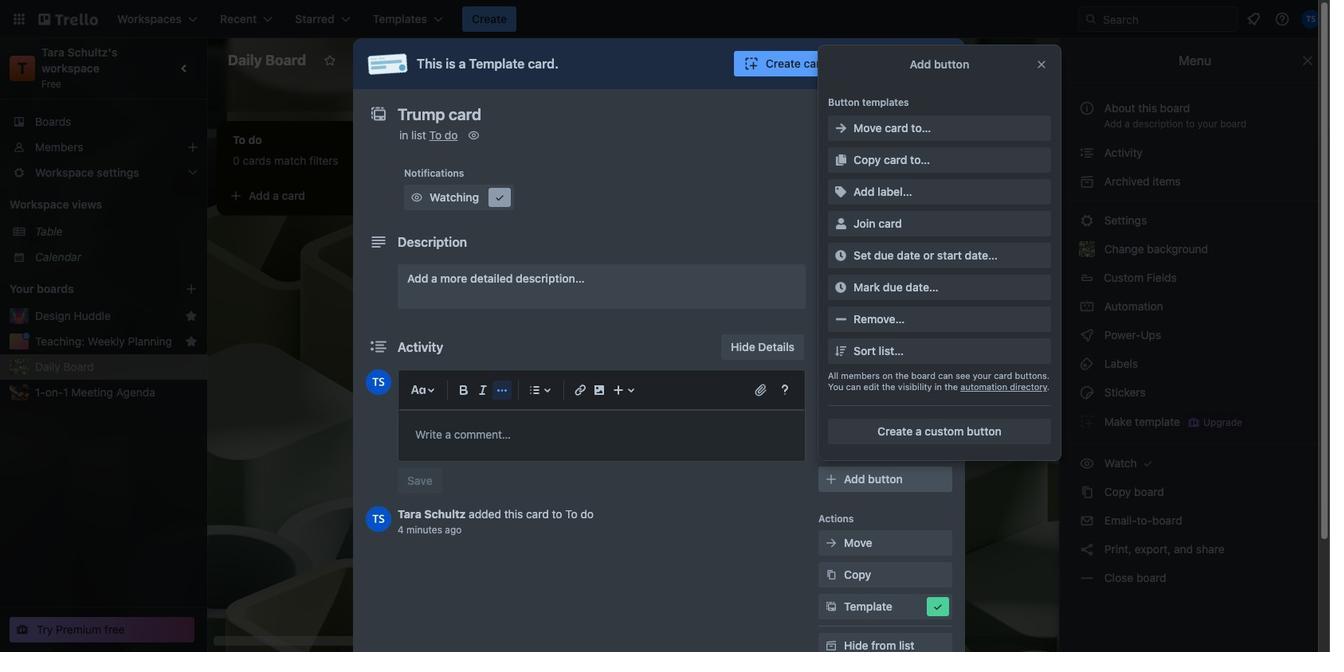 Task type: describe. For each thing, give the bounding box(es) containing it.
2 add a card button from the left
[[449, 183, 628, 209]]

copy board link
[[1069, 480, 1321, 505]]

email-to-board link
[[1069, 508, 1321, 534]]

members
[[841, 371, 880, 381]]

huddle
[[74, 309, 111, 323]]

members for top "members" link
[[35, 140, 83, 154]]

1 vertical spatial labels link
[[1069, 351, 1321, 377]]

change background
[[1101, 242, 1208, 256]]

sm image for close board link
[[1079, 571, 1095, 587]]

ago
[[445, 524, 462, 536]]

the down 'on'
[[882, 382, 896, 392]]

schultz's
[[67, 45, 117, 59]]

0 vertical spatial in
[[399, 128, 408, 142]]

visibility
[[898, 382, 932, 392]]

all
[[931, 82, 943, 96]]

board inside copy board link
[[1134, 485, 1164, 499]]

button templates
[[828, 96, 909, 108]]

board inside daily board text box
[[265, 52, 306, 69]]

to inside tara schultz added this card to to do 4 minutes ago
[[552, 508, 562, 521]]

agenda
[[116, 386, 155, 399]]

print, export, and share link
[[1069, 537, 1321, 563]]

add board image
[[185, 283, 198, 296]]

1 horizontal spatial tara schultz (taraschultz7) image
[[962, 78, 984, 100]]

members for right "members" link
[[844, 184, 893, 198]]

board inside close board link
[[1136, 571, 1166, 585]]

schultz
[[424, 508, 466, 521]]

0 vertical spatial labels
[[844, 216, 879, 230]]

due for mark
[[883, 281, 903, 294]]

automation directory link
[[961, 382, 1047, 392]]

daily inside text box
[[228, 52, 262, 69]]

sm image for activity link
[[1079, 145, 1095, 161]]

checklist
[[844, 248, 893, 261]]

1 vertical spatial activity
[[398, 340, 443, 355]]

background
[[1147, 242, 1208, 256]]

add inside add power-ups link
[[844, 407, 865, 421]]

join card
[[854, 217, 902, 230]]

archived items
[[1101, 175, 1181, 188]]

archived items link
[[1069, 169, 1321, 194]]

mark
[[854, 281, 880, 294]]

boards link
[[0, 109, 207, 135]]

remove… button
[[828, 307, 1051, 332]]

1 vertical spatial power-ups
[[1101, 328, 1164, 342]]

2 create from template… image from the left
[[861, 190, 873, 202]]

board link
[[483, 48, 551, 73]]

templates
[[862, 96, 909, 108]]

table
[[35, 225, 63, 238]]

0 vertical spatial activity
[[1101, 146, 1143, 159]]

fields for add to template
[[888, 343, 919, 357]]

make
[[1104, 415, 1132, 429]]

create for create
[[472, 12, 507, 26]]

list…
[[879, 344, 904, 358]]

1 vertical spatial watching button
[[404, 185, 514, 210]]

automation link
[[1069, 294, 1321, 320]]

power-ups button
[[598, 77, 698, 102]]

search image
[[1085, 13, 1097, 26]]

items
[[1153, 175, 1181, 188]]

move for move card to…
[[854, 121, 882, 135]]

copy for copy card to…
[[854, 153, 881, 167]]

1 vertical spatial template
[[852, 161, 893, 173]]

sm image inside watch link
[[1140, 456, 1156, 472]]

to… for copy card to…
[[910, 153, 930, 167]]

to inside about this board add a description to your board
[[1186, 118, 1195, 130]]

tara schultz's workspace link
[[41, 45, 120, 75]]

2 vertical spatial automation
[[818, 448, 873, 460]]

power- down all
[[818, 384, 852, 396]]

move card to… button
[[828, 116, 1051, 141]]

2 vertical spatial copy
[[844, 568, 871, 582]]

custom fields button for menu
[[1069, 265, 1321, 291]]

watching for topmost watching button
[[535, 82, 585, 96]]

1 horizontal spatial members link
[[818, 179, 952, 204]]

close board link
[[1069, 566, 1321, 591]]

workspace visible
[[375, 53, 470, 67]]

close popover image
[[1035, 58, 1048, 71]]

close
[[1104, 571, 1133, 585]]

button
[[828, 96, 860, 108]]

free
[[41, 78, 61, 90]]

email-to-board
[[1101, 514, 1182, 528]]

0 vertical spatial to
[[429, 128, 442, 142]]

more formatting image
[[493, 381, 512, 400]]

0 vertical spatial button
[[934, 57, 969, 71]]

1 vertical spatial button
[[967, 425, 1002, 438]]

checklist link
[[818, 242, 952, 268]]

add inside add label… 'button'
[[854, 185, 875, 198]]

print, export, and share
[[1101, 543, 1225, 556]]

sm image for sort list… button on the bottom of the page
[[833, 343, 849, 359]]

sort list… button
[[828, 339, 1051, 364]]

workspace
[[41, 61, 100, 75]]

sm image for the topmost labels link
[[823, 215, 839, 231]]

1 filters from the left
[[309, 154, 338, 167]]

your for board
[[1198, 118, 1218, 130]]

0 horizontal spatial tara schultz (taraschultz7) image
[[366, 370, 391, 395]]

planning
[[128, 335, 172, 348]]

sm image for remove…
[[833, 312, 849, 328]]

sm image for stickers
[[1079, 385, 1095, 401]]

open information menu image
[[1274, 11, 1290, 27]]

to do link
[[429, 128, 458, 142]]

sort
[[854, 344, 876, 358]]

do inside tara schultz added this card to to do 4 minutes ago
[[581, 508, 594, 521]]

on-
[[45, 386, 63, 399]]

upgrade button
[[1184, 414, 1246, 433]]

add label… button
[[828, 179, 1051, 205]]

activity link
[[1069, 140, 1321, 166]]

card inside button
[[884, 153, 907, 167]]

board inside daily board link
[[63, 360, 94, 374]]

board inside all members on the board can see your card buttons. you can edit the visibility in the
[[911, 371, 936, 381]]

0 notifications image
[[1244, 10, 1263, 29]]

fields for menu
[[1147, 271, 1177, 285]]

automation inside automation button
[[724, 82, 784, 96]]

notifications
[[404, 167, 464, 179]]

detailed
[[470, 272, 513, 285]]

you
[[828, 382, 843, 392]]

1-on-1 meeting agenda
[[35, 386, 155, 399]]

attachment
[[844, 280, 906, 293]]

from
[[830, 57, 855, 70]]

starred icon image for design huddle
[[185, 310, 198, 323]]

about this board add a description to your board
[[1104, 101, 1246, 130]]

0 horizontal spatial can
[[846, 382, 861, 392]]

3 match from the left
[[953, 154, 985, 167]]

visible
[[436, 53, 470, 67]]

sm image for copy card to…
[[833, 152, 849, 168]]

sm image for cover link
[[823, 311, 839, 327]]

tara schultz (taraschultz7) image inside "primary" element
[[1301, 10, 1321, 29]]

custom fields for menu
[[1104, 271, 1177, 285]]

archived
[[1104, 175, 1150, 188]]

2 add a card from the left
[[475, 189, 532, 202]]

calendar link
[[35, 249, 198, 265]]

menu
[[1179, 53, 1212, 68]]

a inside button
[[916, 425, 922, 438]]

template inside button
[[858, 57, 905, 70]]

this inside about this board add a description to your board
[[1138, 101, 1157, 115]]

set
[[854, 249, 871, 262]]

tara schultz (taraschultz7) image
[[366, 507, 391, 532]]

custom for menu
[[1104, 271, 1144, 285]]

0 vertical spatial add button
[[910, 57, 969, 71]]

to inside tara schultz added this card to to do 4 minutes ago
[[565, 508, 578, 521]]

1 vertical spatial daily board
[[35, 360, 94, 374]]

Main content area, start typing to enter text. text field
[[415, 426, 788, 445]]

Search field
[[1097, 7, 1237, 31]]

starred icon image for teaching: weekly planning
[[185, 336, 198, 348]]

due for set
[[874, 249, 894, 262]]

editor toolbar toolbar
[[406, 378, 798, 403]]

sort list…
[[854, 344, 904, 358]]

upgrade
[[1203, 417, 1242, 429]]

design huddle button
[[35, 308, 179, 324]]

2 vertical spatial template
[[1135, 415, 1180, 429]]

hide details link
[[721, 335, 804, 360]]

card inside all members on the board can see your card buttons. you can edit the visibility in the
[[994, 371, 1012, 381]]

template button
[[818, 595, 952, 620]]

clear all button
[[894, 77, 950, 102]]

0 vertical spatial template
[[469, 57, 525, 71]]

print,
[[1104, 543, 1132, 556]]

add power-ups
[[844, 407, 926, 421]]

to-
[[1137, 514, 1152, 528]]

make template
[[1101, 415, 1180, 429]]

tara for schultz
[[398, 508, 421, 521]]

tara schultz added this card to to do 4 minutes ago
[[398, 508, 594, 536]]

1 vertical spatial labels
[[1101, 357, 1138, 371]]

copy card to…
[[854, 153, 930, 167]]

power-ups inside button
[[630, 82, 689, 96]]

start
[[937, 249, 962, 262]]

custom fields button for add to template
[[818, 343, 952, 359]]

open help dialog image
[[775, 381, 795, 400]]

workspace visible button
[[346, 48, 480, 73]]

your boards with 4 items element
[[10, 280, 161, 299]]

sm image for copy link
[[823, 567, 839, 583]]

board up activity link
[[1220, 118, 1246, 130]]

set due date or start date… button
[[828, 243, 1051, 269]]

the down see
[[945, 382, 958, 392]]

1
[[63, 386, 68, 399]]

change
[[1104, 242, 1144, 256]]

watching for the bottommost watching button
[[430, 190, 479, 204]]

sm image for add label…
[[833, 184, 849, 200]]

copy board
[[1101, 485, 1164, 499]]

add a more detailed description…
[[407, 272, 585, 285]]



Task type: vqa. For each thing, say whether or not it's contained in the screenshot.
"label…"
yes



Task type: locate. For each thing, give the bounding box(es) containing it.
4
[[398, 524, 404, 536]]

custom fields button down change background link
[[1069, 265, 1321, 291]]

labels up stickers
[[1101, 357, 1138, 371]]

sm image for email-to-board
[[1079, 513, 1095, 529]]

members link down boards
[[0, 135, 207, 160]]

do
[[445, 128, 458, 142], [581, 508, 594, 521]]

due inside mark due date… 'button'
[[883, 281, 903, 294]]

date… inside button
[[965, 249, 998, 262]]

copy down move 'link'
[[844, 568, 871, 582]]

1 horizontal spatial cards
[[469, 154, 498, 167]]

sm image for power-ups link
[[1079, 328, 1095, 343]]

sm image
[[701, 77, 724, 99], [466, 128, 482, 143], [1079, 145, 1095, 161], [409, 190, 425, 206], [492, 190, 508, 206], [823, 215, 839, 231], [833, 216, 849, 232], [823, 247, 839, 263], [833, 248, 849, 264], [833, 280, 849, 296], [1079, 299, 1095, 315], [823, 311, 839, 327], [1079, 328, 1095, 343], [833, 343, 849, 359], [1079, 356, 1095, 372], [1079, 414, 1095, 430], [1079, 456, 1095, 472], [1079, 542, 1095, 558], [823, 567, 839, 583], [1079, 571, 1095, 587], [823, 599, 839, 615], [930, 599, 946, 615]]

0 horizontal spatial match
[[274, 154, 306, 167]]

mark due date…
[[854, 281, 939, 294]]

sm image for settings
[[1079, 213, 1095, 229]]

create for create a custom button
[[878, 425, 913, 438]]

1 vertical spatial copy
[[1104, 485, 1131, 499]]

ups down 'automation' link
[[1141, 328, 1161, 342]]

copy up the 'add label…'
[[854, 153, 881, 167]]

0 vertical spatial custom
[[1104, 271, 1144, 285]]

tara up workspace
[[41, 45, 65, 59]]

copy for copy board
[[1104, 485, 1131, 499]]

tara schultz's workspace free
[[41, 45, 120, 90]]

automation down create card from template button
[[724, 82, 784, 96]]

watch
[[1101, 457, 1140, 470]]

tara up 4
[[398, 508, 421, 521]]

board inside the email-to-board "link"
[[1152, 514, 1182, 528]]

1 horizontal spatial fields
[[1147, 271, 1177, 285]]

1 vertical spatial date…
[[906, 281, 939, 294]]

1 horizontal spatial 0 cards match filters
[[459, 154, 565, 167]]

create a custom button button
[[828, 419, 1051, 445]]

sm image inside set due date or start date… button
[[833, 248, 849, 264]]

power- up stickers
[[1104, 328, 1141, 342]]

2 vertical spatial tara schultz (taraschultz7) image
[[366, 370, 391, 395]]

in left list
[[399, 128, 408, 142]]

labels link
[[818, 210, 952, 236], [1069, 351, 1321, 377]]

this right the added
[[504, 508, 523, 521]]

copy up email-
[[1104, 485, 1131, 499]]

power-ups link
[[1069, 323, 1321, 348]]

1 horizontal spatial watching
[[535, 82, 585, 96]]

workspace left 'is' in the left top of the page
[[375, 53, 433, 67]]

0 horizontal spatial do
[[445, 128, 458, 142]]

custom fields button
[[1069, 265, 1321, 291], [818, 343, 952, 359]]

2 horizontal spatial filters
[[988, 154, 1017, 167]]

can
[[938, 371, 953, 381], [846, 382, 861, 392]]

sm image for archived items
[[1079, 174, 1095, 190]]

2 horizontal spatial board
[[510, 53, 541, 67]]

filters
[[309, 154, 338, 167], [536, 154, 565, 167], [988, 154, 1017, 167]]

3 filters from the left
[[988, 154, 1017, 167]]

0 horizontal spatial watching
[[430, 190, 479, 204]]

to… for move card to…
[[911, 121, 931, 135]]

sm image for checklist 'link'
[[823, 247, 839, 263]]

sm image for copy board
[[1079, 485, 1095, 500]]

automation button
[[701, 77, 794, 102]]

sm image inside stickers link
[[1079, 385, 1095, 401]]

tara schultz (taraschultz7) image left text styles 'image' in the bottom left of the page
[[366, 370, 391, 395]]

star or unstar board image
[[324, 54, 336, 67]]

0 horizontal spatial power-ups
[[630, 82, 689, 96]]

add a more detailed description… link
[[398, 265, 806, 309]]

your
[[1198, 118, 1218, 130], [973, 371, 991, 381]]

more
[[440, 272, 467, 285]]

1 add a card button from the left
[[223, 183, 402, 209]]

2 filters from the left
[[536, 154, 565, 167]]

tara for schultz's
[[41, 45, 65, 59]]

try premium free
[[37, 623, 125, 637]]

template right the from
[[858, 57, 905, 70]]

sm image inside add label… 'button'
[[833, 184, 849, 200]]

save button
[[398, 469, 442, 494]]

1 vertical spatial add button
[[844, 473, 903, 486]]

0 horizontal spatial in
[[399, 128, 408, 142]]

1 horizontal spatial power-ups
[[818, 384, 870, 396]]

activity
[[1101, 146, 1143, 159], [398, 340, 443, 355]]

1 vertical spatial custom fields button
[[818, 343, 952, 359]]

to
[[429, 128, 442, 142], [565, 508, 578, 521]]

to right the added
[[552, 508, 562, 521]]

create down add power-ups
[[878, 425, 913, 438]]

sm image inside "members" link
[[823, 183, 839, 199]]

labels up checklist
[[844, 216, 879, 230]]

create from template… image down notifications
[[408, 190, 421, 202]]

image image
[[590, 381, 609, 400]]

1 horizontal spatial daily
[[228, 52, 262, 69]]

daily board inside text box
[[228, 52, 306, 69]]

power- down edit
[[868, 407, 905, 421]]

add inside add a more detailed description… link
[[407, 272, 428, 285]]

date… down set due date or start date…
[[906, 281, 939, 294]]

1 match from the left
[[274, 154, 306, 167]]

0 vertical spatial create
[[472, 12, 507, 26]]

0 vertical spatial date…
[[965, 249, 998, 262]]

custom fields button up 'on'
[[818, 343, 952, 359]]

board up to-
[[1134, 485, 1164, 499]]

to left copy card to… on the right top of the page
[[840, 161, 849, 173]]

boards
[[35, 115, 71, 128]]

0 horizontal spatial activity
[[398, 340, 443, 355]]

automation directory .
[[961, 382, 1050, 392]]

1 vertical spatial custom fields
[[844, 343, 919, 357]]

custom up members
[[844, 343, 885, 357]]

power-ups up stickers
[[1101, 328, 1164, 342]]

table link
[[35, 224, 198, 240]]

sm image for 'automation' link
[[1079, 299, 1095, 315]]

0 vertical spatial this
[[1138, 101, 1157, 115]]

board up 1 at the left bottom of page
[[63, 360, 94, 374]]

to… up copy card to… button on the right of page
[[911, 121, 931, 135]]

in list to do
[[399, 128, 458, 142]]

this
[[1138, 101, 1157, 115], [504, 508, 523, 521]]

create up this is a template card.
[[472, 12, 507, 26]]

0 vertical spatial automation
[[724, 82, 784, 96]]

tara inside tara schultz added this card to to do 4 minutes ago
[[398, 508, 421, 521]]

filters
[[821, 82, 854, 96]]

your inside about this board add a description to your board
[[1198, 118, 1218, 130]]

0 vertical spatial tara
[[41, 45, 65, 59]]

2 0 cards match filters from the left
[[459, 154, 565, 167]]

automation
[[961, 382, 1007, 392]]

1 vertical spatial members
[[844, 184, 893, 198]]

sm image inside cover link
[[823, 311, 839, 327]]

custom fields up 'on'
[[844, 343, 919, 357]]

custom fields down the change background on the right
[[1104, 271, 1177, 285]]

create up automation button
[[766, 57, 801, 70]]

1 horizontal spatial daily board
[[228, 52, 306, 69]]

power- inside button
[[630, 82, 668, 96]]

and
[[1174, 543, 1193, 556]]

export,
[[1135, 543, 1171, 556]]

due right set
[[874, 249, 894, 262]]

create for create card from template
[[766, 57, 801, 70]]

watching button
[[507, 77, 594, 102], [404, 185, 514, 210]]

can down members
[[846, 382, 861, 392]]

custom down change
[[1104, 271, 1144, 285]]

0 horizontal spatial create from template… image
[[408, 190, 421, 202]]

sm image for print, export, and share link
[[1079, 542, 1095, 558]]

sm image inside copy board link
[[1079, 485, 1095, 500]]

all
[[828, 371, 839, 381]]

sm image inside the join card button
[[833, 216, 849, 232]]

to… inside move card to… button
[[911, 121, 931, 135]]

0 vertical spatial watching button
[[507, 77, 594, 102]]

2 horizontal spatial automation
[[1101, 300, 1163, 313]]

sm image for automation button
[[701, 77, 724, 99]]

sm image inside mark due date… 'button'
[[833, 280, 849, 296]]

create a custom button
[[878, 425, 1002, 438]]

labels link down power-ups link
[[1069, 351, 1321, 377]]

primary element
[[0, 0, 1330, 38]]

2 vertical spatial to
[[552, 508, 562, 521]]

custom fields for add to template
[[844, 343, 919, 357]]

workspace for workspace visible
[[375, 53, 433, 67]]

sm image inside the settings link
[[1079, 213, 1095, 229]]

sm image inside move card to… button
[[833, 120, 849, 136]]

sm image inside copy link
[[823, 567, 839, 583]]

sm image inside power-ups link
[[1079, 328, 1095, 343]]

ups left automation button
[[668, 82, 689, 96]]

stickers
[[1101, 386, 1146, 399]]

0 vertical spatial starred icon image
[[185, 310, 198, 323]]

1-
[[35, 386, 45, 399]]

1 horizontal spatial labels link
[[1069, 351, 1321, 377]]

move for move
[[844, 536, 872, 550]]

create button
[[462, 6, 517, 32]]

members link down copy card to… on the right top of the page
[[818, 179, 952, 204]]

template down create button
[[469, 57, 525, 71]]

1 horizontal spatial date…
[[965, 249, 998, 262]]

button up all
[[934, 57, 969, 71]]

workspace inside button
[[375, 53, 433, 67]]

1 horizontal spatial activity
[[1101, 146, 1143, 159]]

Board name text field
[[220, 48, 314, 73]]

watching button down notifications
[[404, 185, 514, 210]]

add button inside button
[[844, 473, 903, 486]]

0 vertical spatial can
[[938, 371, 953, 381]]

1 vertical spatial this
[[504, 508, 523, 521]]

add inside add button button
[[844, 473, 865, 486]]

starred icon image
[[185, 310, 198, 323], [185, 336, 198, 348]]

2 horizontal spatial match
[[953, 154, 985, 167]]

fields up 'on'
[[888, 343, 919, 357]]

2 match from the left
[[501, 154, 533, 167]]

0 horizontal spatial to
[[552, 508, 562, 521]]

label…
[[878, 185, 912, 198]]

board up description
[[1160, 101, 1190, 115]]

mark due date… button
[[828, 275, 1051, 300]]

create from template… image
[[408, 190, 421, 202], [861, 190, 873, 202]]

1 horizontal spatial add a card button
[[449, 183, 628, 209]]

sm image for the bottommost watching button
[[409, 190, 425, 206]]

1 horizontal spatial workspace
[[375, 53, 433, 67]]

starred icon image right the planning
[[185, 336, 198, 348]]

activity up text styles 'image' in the bottom left of the page
[[398, 340, 443, 355]]

in right visibility
[[935, 382, 942, 392]]

2 horizontal spatial tara schultz (taraschultz7) image
[[1301, 10, 1321, 29]]

power-ups down all
[[818, 384, 870, 396]]

attachment button
[[818, 274, 952, 300]]

0 vertical spatial copy
[[854, 153, 881, 167]]

can left see
[[938, 371, 953, 381]]

workspace for workspace views
[[10, 198, 69, 211]]

teaching: weekly planning button
[[35, 334, 179, 350]]

button up move 'link'
[[868, 473, 903, 486]]

sm image inside checklist 'link'
[[823, 247, 839, 263]]

1 horizontal spatial board
[[265, 52, 306, 69]]

1 vertical spatial to
[[565, 508, 578, 521]]

template right make
[[1135, 415, 1180, 429]]

power-ups down "primary" element
[[630, 82, 689, 96]]

0 vertical spatial watching
[[535, 82, 585, 96]]

1 vertical spatial your
[[973, 371, 991, 381]]

your up automation
[[973, 371, 991, 381]]

0 horizontal spatial daily board
[[35, 360, 94, 374]]

0 vertical spatial fields
[[1147, 271, 1177, 285]]

this
[[417, 57, 442, 71]]

your inside all members on the board can see your card buttons. you can edit the visibility in the
[[973, 371, 991, 381]]

sm image inside print, export, and share link
[[1079, 542, 1095, 558]]

automation down change
[[1101, 300, 1163, 313]]

watching down notifications
[[430, 190, 479, 204]]

buttons.
[[1015, 371, 1050, 381]]

workspace up table
[[10, 198, 69, 211]]

this up description
[[1138, 101, 1157, 115]]

labels
[[844, 216, 879, 230], [1101, 357, 1138, 371]]

add button
[[910, 57, 969, 71], [844, 473, 903, 486]]

watching down the customize views icon
[[535, 82, 585, 96]]

starred icon image down add board icon
[[185, 310, 198, 323]]

set due date or start date…
[[854, 249, 998, 262]]

0 horizontal spatial 0 cards match filters
[[233, 154, 338, 167]]

date… right start
[[965, 249, 998, 262]]

save
[[407, 474, 433, 488]]

activity up archived
[[1101, 146, 1143, 159]]

sm image inside activity link
[[1079, 145, 1095, 161]]

1 add a card from the left
[[249, 189, 305, 202]]

daily board up 1 at the left bottom of page
[[35, 360, 94, 374]]

0 horizontal spatial labels link
[[818, 210, 952, 236]]

0 horizontal spatial this
[[504, 508, 523, 521]]

0 horizontal spatial tara
[[41, 45, 65, 59]]

add inside about this board add a description to your board
[[1104, 118, 1122, 130]]

board down export,
[[1136, 571, 1166, 585]]

2 vertical spatial create
[[878, 425, 913, 438]]

0 horizontal spatial workspace
[[10, 198, 69, 211]]

hide details
[[731, 340, 795, 354]]

2 horizontal spatial power-ups
[[1101, 328, 1164, 342]]

members down boards
[[35, 140, 83, 154]]

board up print, export, and share on the bottom right
[[1152, 514, 1182, 528]]

clear all
[[901, 82, 943, 96]]

1 vertical spatial starred icon image
[[185, 336, 198, 348]]

1 vertical spatial watching
[[430, 190, 479, 204]]

0 vertical spatial move
[[854, 121, 882, 135]]

sm image inside move 'link'
[[823, 536, 839, 551]]

sm image for set due date or start date… button
[[833, 248, 849, 264]]

0 vertical spatial tara schultz (taraschultz7) image
[[1301, 10, 1321, 29]]

2 starred icon image from the top
[[185, 336, 198, 348]]

stickers link
[[1069, 380, 1321, 406]]

your up activity link
[[1198, 118, 1218, 130]]

0 horizontal spatial your
[[973, 371, 991, 381]]

0 horizontal spatial template
[[469, 57, 525, 71]]

labels link down the 'add label…'
[[818, 210, 952, 236]]

a inside about this board add a description to your board
[[1125, 118, 1130, 130]]

1 horizontal spatial this
[[1138, 101, 1157, 115]]

italic ⌘i image
[[473, 381, 493, 400]]

members
[[35, 140, 83, 154], [844, 184, 893, 198]]

1 horizontal spatial create from template… image
[[861, 190, 873, 202]]

daily board link
[[35, 359, 198, 375]]

tara schultz (taraschultz7) image
[[1301, 10, 1321, 29], [962, 78, 984, 100], [366, 370, 391, 395]]

email-
[[1104, 514, 1137, 528]]

0 vertical spatial members link
[[0, 135, 207, 160]]

1 horizontal spatial tara
[[398, 508, 421, 521]]

sm image inside 'automation' link
[[1079, 299, 1095, 315]]

daily board left star or unstar board image
[[228, 52, 306, 69]]

1 vertical spatial do
[[581, 508, 594, 521]]

2 horizontal spatial create
[[878, 425, 913, 438]]

sm image inside close board link
[[1079, 571, 1095, 587]]

sm image for watch link
[[1079, 456, 1095, 472]]

sm image
[[833, 120, 849, 136], [833, 152, 849, 168], [1079, 174, 1095, 190], [823, 183, 839, 199], [833, 184, 849, 200], [1079, 213, 1095, 229], [833, 312, 849, 328], [1079, 385, 1095, 401], [1140, 456, 1156, 472], [1079, 485, 1095, 500], [1079, 513, 1095, 529], [823, 536, 839, 551], [823, 638, 839, 653]]

sm image for template button
[[823, 599, 839, 615]]

move down button templates at top
[[854, 121, 882, 135]]

power-ups
[[630, 82, 689, 96], [1101, 328, 1164, 342], [818, 384, 870, 396]]

the right 'on'
[[895, 371, 909, 381]]

0 horizontal spatial custom fields
[[844, 343, 919, 357]]

to
[[1186, 118, 1195, 130], [840, 161, 849, 173], [552, 508, 562, 521]]

0 horizontal spatial members
[[35, 140, 83, 154]]

minutes
[[407, 524, 442, 536]]

date… inside 'button'
[[906, 281, 939, 294]]

link image
[[571, 381, 590, 400]]

attach and insert link image
[[753, 383, 769, 398]]

sm image inside the 'archived items' 'link'
[[1079, 174, 1095, 190]]

1 vertical spatial daily
[[35, 360, 60, 374]]

0 vertical spatial to…
[[911, 121, 931, 135]]

0 horizontal spatial board
[[63, 360, 94, 374]]

0 vertical spatial labels link
[[818, 210, 952, 236]]

sm image inside copy card to… button
[[833, 152, 849, 168]]

0 horizontal spatial fields
[[888, 343, 919, 357]]

fields down the change background on the right
[[1147, 271, 1177, 285]]

3 0 cards match filters from the left
[[912, 154, 1017, 167]]

sm image for mark due date… 'button'
[[833, 280, 849, 296]]

0 vertical spatial daily board
[[228, 52, 306, 69]]

1 cards from the left
[[243, 154, 271, 167]]

text styles image
[[409, 381, 428, 400]]

add button up all
[[910, 57, 969, 71]]

None text field
[[390, 100, 916, 129]]

bold ⌘b image
[[454, 381, 473, 400]]

1 0 cards match filters from the left
[[233, 154, 338, 167]]

in inside all members on the board can see your card buttons. you can edit the visibility in the
[[935, 382, 942, 392]]

sm image inside the email-to-board "link"
[[1079, 513, 1095, 529]]

automation inside 'automation' link
[[1101, 300, 1163, 313]]

design huddle
[[35, 309, 111, 323]]

ups down visibility
[[905, 407, 926, 421]]

1 horizontal spatial filters
[[536, 154, 565, 167]]

ups down members
[[852, 384, 870, 396]]

4 minutes ago link
[[398, 524, 462, 536]]

template down copy link
[[844, 600, 893, 614]]

button right custom
[[967, 425, 1002, 438]]

description
[[1133, 118, 1183, 130]]

sm image for the join card button on the right of the page
[[833, 216, 849, 232]]

customize views image
[[559, 53, 575, 69]]

automation up add button button
[[818, 448, 873, 460]]

settings
[[1101, 214, 1147, 227]]

0 horizontal spatial create
[[472, 12, 507, 26]]

about
[[1104, 101, 1135, 115]]

1 create from template… image from the left
[[408, 190, 421, 202]]

sm image inside sort list… button
[[833, 343, 849, 359]]

1 vertical spatial custom
[[844, 343, 885, 357]]

custom for add to template
[[844, 343, 885, 357]]

add button up actions
[[844, 473, 903, 486]]

move inside button
[[854, 121, 882, 135]]

sm image inside automation button
[[701, 77, 724, 99]]

your boards
[[10, 282, 74, 296]]

ups inside button
[[668, 82, 689, 96]]

workspace
[[375, 53, 433, 67], [10, 198, 69, 211]]

1 starred icon image from the top
[[185, 310, 198, 323]]

tara schultz (taraschultz7) image right open information menu icon at the right
[[1301, 10, 1321, 29]]

calendar
[[35, 250, 81, 264]]

create card from template
[[766, 57, 905, 70]]

1 horizontal spatial match
[[501, 154, 533, 167]]

daily
[[228, 52, 262, 69], [35, 360, 60, 374]]

sm image for move card to…
[[833, 120, 849, 136]]

lists image
[[525, 381, 544, 400]]

watching button down card.
[[507, 77, 594, 102]]

2 cards from the left
[[469, 154, 498, 167]]

create from template… image up join
[[861, 190, 873, 202]]

sm image inside watch link
[[1079, 456, 1095, 472]]

members down add to template
[[844, 184, 893, 198]]

1 horizontal spatial to
[[840, 161, 849, 173]]

add a card button
[[223, 183, 402, 209], [449, 183, 628, 209]]

template inside button
[[844, 600, 893, 614]]

move down actions
[[844, 536, 872, 550]]

due right mark
[[883, 281, 903, 294]]

0 vertical spatial workspace
[[375, 53, 433, 67]]

try
[[37, 623, 53, 637]]

1 vertical spatial in
[[935, 382, 942, 392]]

board left star or unstar board image
[[265, 52, 306, 69]]

create inside "primary" element
[[472, 12, 507, 26]]

this inside tara schultz added this card to to do 4 minutes ago
[[504, 508, 523, 521]]

copy inside button
[[854, 153, 881, 167]]

to up activity link
[[1186, 118, 1195, 130]]

1 horizontal spatial automation
[[818, 448, 873, 460]]

tara inside tara schultz's workspace free
[[41, 45, 65, 59]]

close board
[[1101, 571, 1166, 585]]

sm image inside remove… button
[[833, 312, 849, 328]]

to… inside copy card to… button
[[910, 153, 930, 167]]

workspace views
[[10, 198, 102, 211]]

due inside set due date or start date… button
[[874, 249, 894, 262]]

sm image for bottom labels link
[[1079, 356, 1095, 372]]

see
[[956, 371, 970, 381]]

card inside tara schultz added this card to to do 4 minutes ago
[[526, 508, 549, 521]]

your for on
[[973, 371, 991, 381]]

power- down "primary" element
[[630, 82, 668, 96]]

0 vertical spatial do
[[445, 128, 458, 142]]

0 horizontal spatial daily
[[35, 360, 60, 374]]

move inside 'link'
[[844, 536, 872, 550]]

1 horizontal spatial custom
[[1104, 271, 1144, 285]]

board left the customize views icon
[[510, 53, 541, 67]]

a
[[459, 57, 466, 71], [1125, 118, 1130, 130], [273, 189, 279, 202], [499, 189, 505, 202], [431, 272, 437, 285], [916, 425, 922, 438]]

1 vertical spatial to
[[840, 161, 849, 173]]

1 vertical spatial due
[[883, 281, 903, 294]]

tara schultz (taraschultz7) image right all
[[962, 78, 984, 100]]

to… down move card to… button in the right top of the page
[[910, 153, 930, 167]]

details
[[758, 340, 795, 354]]

2 vertical spatial button
[[868, 473, 903, 486]]

template up the 'add label…'
[[852, 161, 893, 173]]

close dialog image
[[933, 51, 952, 70]]

3 cards from the left
[[922, 154, 950, 167]]

add button button
[[818, 467, 952, 493]]

teaching: weekly planning
[[35, 335, 172, 348]]

0 horizontal spatial add button
[[844, 473, 903, 486]]

added
[[469, 508, 501, 521]]

board up visibility
[[911, 371, 936, 381]]

all members on the board can see your card buttons. you can edit the visibility in the
[[828, 371, 1050, 392]]



